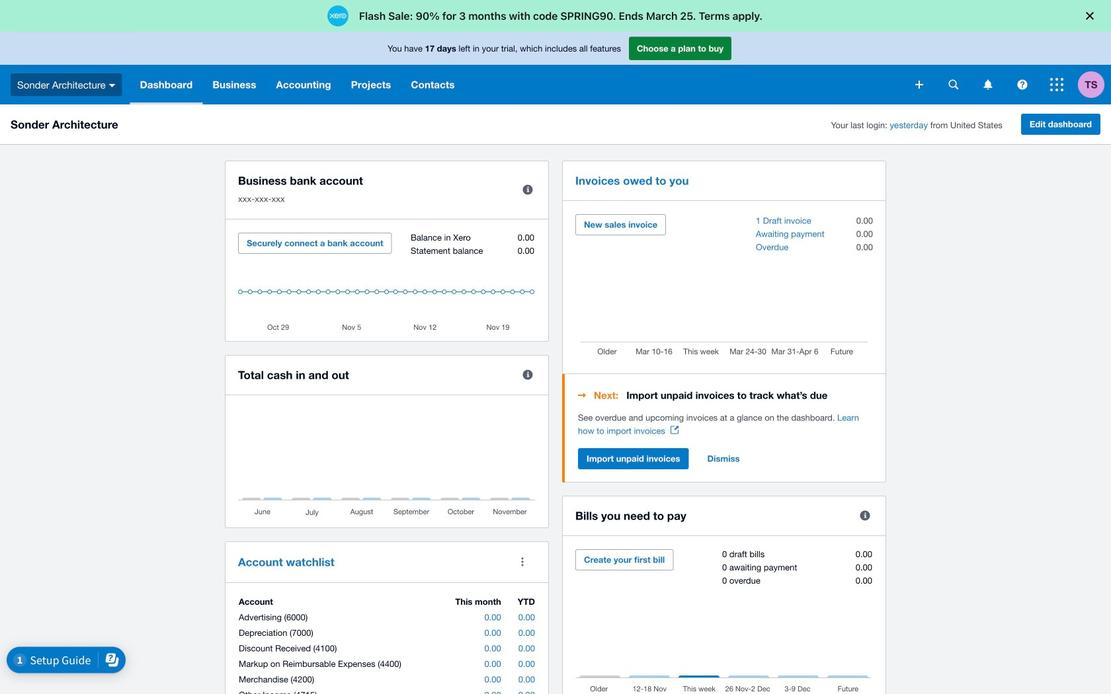 Task type: vqa. For each thing, say whether or not it's contained in the screenshot.
"Empty state of the Bills widget with a 'Create your first bill' button and an unpopulated column graph." "image" at the right bottom of the page
yes



Task type: describe. For each thing, give the bounding box(es) containing it.
accounts watchlist options image
[[509, 549, 536, 576]]

empty state bank feed widget with a tooltip explaining the feature. includes a 'securely connect a bank account' button and a data-less flat line graph marking four weekly dates, indicating future account balance tracking. image
[[238, 233, 536, 331]]

empty state widget for the total cash in and out feature, displaying a column graph summarising bank transaction data as total money in versus total money out across all connected bank accounts, enabling a visual comparison of the two amounts. image
[[238, 409, 536, 518]]

1 horizontal spatial svg image
[[949, 80, 959, 90]]



Task type: locate. For each thing, give the bounding box(es) containing it.
banner
[[0, 32, 1111, 105]]

empty state of the bills widget with a 'create your first bill' button and an unpopulated column graph. image
[[576, 550, 873, 695]]

heading
[[578, 388, 873, 404]]

0 horizontal spatial svg image
[[916, 81, 923, 89]]

svg image
[[949, 80, 959, 90], [916, 81, 923, 89]]

svg image
[[1050, 78, 1064, 91], [984, 80, 993, 90], [1018, 80, 1028, 90], [109, 84, 116, 87]]

dialog
[[0, 0, 1111, 32]]

panel body document
[[578, 411, 873, 438], [578, 411, 873, 438]]

opens in a new tab image
[[671, 426, 679, 434]]



